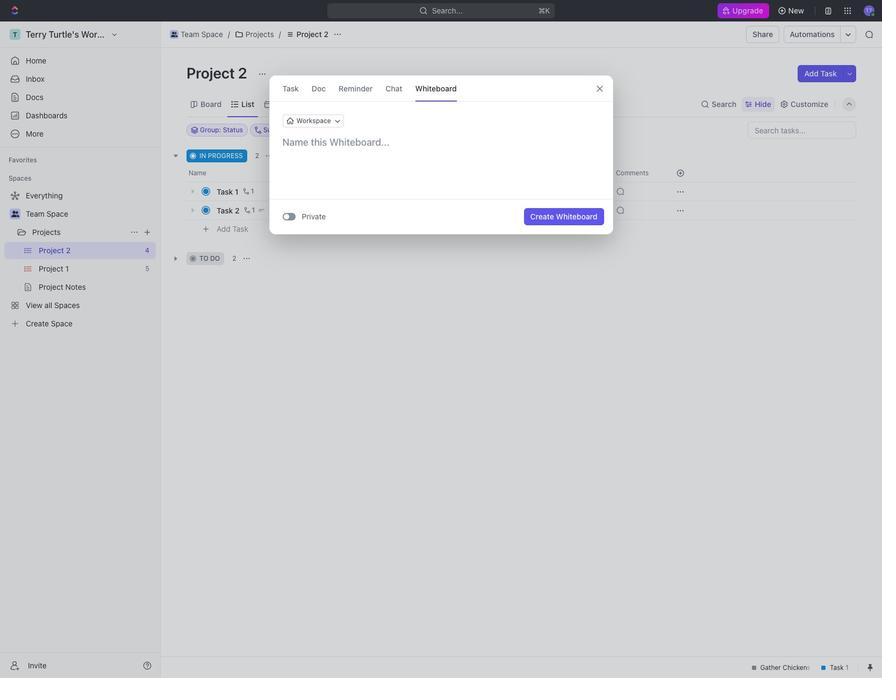 Task type: locate. For each thing, give the bounding box(es) containing it.
upgrade
[[733, 6, 764, 15]]

add task down task 2
[[217, 224, 249, 233]]

1 horizontal spatial projects
[[246, 30, 274, 39]]

1 horizontal spatial whiteboard
[[556, 212, 598, 221]]

board link
[[198, 97, 222, 112]]

1 right task 2
[[252, 206, 255, 214]]

0 horizontal spatial team space
[[26, 209, 68, 218]]

whiteboard right create
[[556, 212, 598, 221]]

1 vertical spatial team space link
[[26, 205, 154, 223]]

1 vertical spatial whiteboard
[[556, 212, 598, 221]]

chat button
[[386, 76, 403, 101]]

spaces
[[9, 174, 31, 182]]

0 horizontal spatial space
[[47, 209, 68, 218]]

add
[[805, 69, 819, 78], [217, 224, 231, 233]]

add task button
[[798, 65, 844, 82], [212, 223, 253, 236]]

project 2
[[297, 30, 329, 39], [187, 64, 251, 82]]

0 vertical spatial add task
[[805, 69, 837, 78]]

search...
[[432, 6, 463, 15]]

0 vertical spatial projects
[[246, 30, 274, 39]]

add up customize
[[805, 69, 819, 78]]

⌘k
[[539, 6, 551, 15]]

projects
[[246, 30, 274, 39], [32, 228, 61, 237]]

1 vertical spatial space
[[47, 209, 68, 218]]

to
[[200, 254, 209, 262]]

0 vertical spatial team space
[[181, 30, 223, 39]]

docs
[[26, 93, 44, 102]]

in
[[200, 152, 206, 160]]

0 vertical spatial project 2
[[297, 30, 329, 39]]

0 horizontal spatial project 2
[[187, 64, 251, 82]]

/
[[228, 30, 230, 39], [279, 30, 281, 39]]

1 vertical spatial add task button
[[212, 223, 253, 236]]

1 vertical spatial project 2
[[187, 64, 251, 82]]

1 horizontal spatial add task
[[805, 69, 837, 78]]

1 vertical spatial team
[[26, 209, 45, 218]]

0 horizontal spatial project
[[187, 64, 235, 82]]

1 vertical spatial add task
[[217, 224, 249, 233]]

2
[[324, 30, 329, 39], [238, 64, 247, 82], [255, 152, 259, 160], [235, 206, 240, 215], [232, 254, 236, 262]]

dialog
[[269, 75, 613, 235]]

0 vertical spatial projects link
[[232, 28, 277, 41]]

1 vertical spatial add
[[217, 224, 231, 233]]

inbox
[[26, 74, 45, 83]]

0 horizontal spatial projects
[[32, 228, 61, 237]]

inbox link
[[4, 70, 156, 88]]

hide
[[755, 99, 772, 108]]

add task
[[805, 69, 837, 78], [217, 224, 249, 233]]

add task button up customize
[[798, 65, 844, 82]]

1 vertical spatial team space
[[26, 209, 68, 218]]

0 horizontal spatial /
[[228, 30, 230, 39]]

0 horizontal spatial team space link
[[26, 205, 154, 223]]

projects inside sidebar navigation
[[32, 228, 61, 237]]

0 horizontal spatial add
[[217, 224, 231, 233]]

add task button down task 2
[[212, 223, 253, 236]]

workspace button
[[283, 115, 344, 127]]

1 horizontal spatial /
[[279, 30, 281, 39]]

task down task 2
[[233, 224, 249, 233]]

1 right task 1
[[251, 187, 254, 195]]

table link
[[324, 97, 345, 112]]

team space right user group image
[[26, 209, 68, 218]]

1 horizontal spatial add task button
[[798, 65, 844, 82]]

1 button right task 1
[[241, 186, 256, 197]]

0 horizontal spatial add task button
[[212, 223, 253, 236]]

1 button for 2
[[242, 205, 257, 216]]

tree containing team space
[[4, 187, 156, 332]]

space right user group icon
[[201, 30, 223, 39]]

1 horizontal spatial space
[[201, 30, 223, 39]]

team right user group icon
[[181, 30, 199, 39]]

1 vertical spatial projects link
[[32, 224, 126, 241]]

projects link
[[232, 28, 277, 41], [32, 224, 126, 241]]

add task up customize
[[805, 69, 837, 78]]

space
[[201, 30, 223, 39], [47, 209, 68, 218]]

team space right user group icon
[[181, 30, 223, 39]]

1 horizontal spatial team space link
[[167, 28, 226, 41]]

0 horizontal spatial whiteboard
[[416, 84, 457, 93]]

1
[[235, 187, 239, 196], [251, 187, 254, 195], [252, 206, 255, 214]]

create
[[531, 212, 554, 221]]

doc button
[[312, 76, 326, 101]]

0 vertical spatial team space link
[[167, 28, 226, 41]]

whiteboard
[[416, 84, 457, 93], [556, 212, 598, 221]]

team space link
[[167, 28, 226, 41], [26, 205, 154, 223]]

private
[[302, 212, 326, 221]]

dialog containing task
[[269, 75, 613, 235]]

task down task 1
[[217, 206, 233, 215]]

task up task 2
[[217, 187, 233, 196]]

1 button right task 2
[[242, 205, 257, 216]]

1 vertical spatial projects
[[32, 228, 61, 237]]

0 horizontal spatial team
[[26, 209, 45, 218]]

0 vertical spatial whiteboard
[[416, 84, 457, 93]]

1 vertical spatial project
[[187, 64, 235, 82]]

Name this Whiteboard... field
[[270, 136, 613, 149]]

task for task
[[283, 84, 299, 93]]

team inside sidebar navigation
[[26, 209, 45, 218]]

0 vertical spatial space
[[201, 30, 223, 39]]

0 vertical spatial add
[[805, 69, 819, 78]]

0 horizontal spatial add task
[[217, 224, 249, 233]]

1 horizontal spatial project
[[297, 30, 322, 39]]

workspace
[[297, 117, 331, 125]]

project
[[297, 30, 322, 39], [187, 64, 235, 82]]

project 2 link
[[283, 28, 331, 41]]

team space
[[181, 30, 223, 39], [26, 209, 68, 218]]

1 vertical spatial 1 button
[[242, 205, 257, 216]]

task 1
[[217, 187, 239, 196]]

tree
[[4, 187, 156, 332]]

new
[[789, 6, 805, 15]]

do
[[210, 254, 220, 262]]

team right user group image
[[26, 209, 45, 218]]

favorites button
[[4, 154, 41, 167]]

dashboards link
[[4, 107, 156, 124]]

0 vertical spatial project
[[297, 30, 322, 39]]

task up calendar
[[283, 84, 299, 93]]

automations button
[[785, 26, 841, 42]]

create whiteboard button
[[524, 208, 604, 225]]

team
[[181, 30, 199, 39], [26, 209, 45, 218]]

1 horizontal spatial projects link
[[232, 28, 277, 41]]

1 horizontal spatial team space
[[181, 30, 223, 39]]

space right user group image
[[47, 209, 68, 218]]

task
[[821, 69, 837, 78], [283, 84, 299, 93], [217, 187, 233, 196], [217, 206, 233, 215], [233, 224, 249, 233]]

automations
[[790, 30, 835, 39]]

workspace button
[[283, 115, 344, 127]]

add down task 2
[[217, 224, 231, 233]]

1 button
[[241, 186, 256, 197], [242, 205, 257, 216]]

invite
[[28, 661, 47, 670]]

0 vertical spatial 1 button
[[241, 186, 256, 197]]

reminder button
[[339, 76, 373, 101]]

whiteboard right chat on the left top of page
[[416, 84, 457, 93]]

1 horizontal spatial team
[[181, 30, 199, 39]]

create whiteboard
[[531, 212, 598, 221]]

0 horizontal spatial projects link
[[32, 224, 126, 241]]

space inside tree
[[47, 209, 68, 218]]

calendar
[[274, 99, 306, 108]]



Task type: describe. For each thing, give the bounding box(es) containing it.
1 button for 1
[[241, 186, 256, 197]]

favorites
[[9, 156, 37, 164]]

reminder
[[339, 84, 373, 93]]

hide button
[[742, 97, 775, 112]]

calendar link
[[272, 97, 306, 112]]

1 for task 2
[[252, 206, 255, 214]]

1 horizontal spatial project 2
[[297, 30, 329, 39]]

task button
[[283, 76, 299, 101]]

in progress
[[200, 152, 243, 160]]

dashboards
[[26, 111, 68, 120]]

doc
[[312, 84, 326, 93]]

whiteboard button
[[416, 76, 457, 101]]

gantt link
[[363, 97, 385, 112]]

task for task 1
[[217, 187, 233, 196]]

table
[[326, 99, 345, 108]]

share
[[753, 30, 774, 39]]

task for task 2
[[217, 206, 233, 215]]

task 2
[[217, 206, 240, 215]]

customize button
[[777, 97, 832, 112]]

list link
[[239, 97, 254, 112]]

0 vertical spatial team
[[181, 30, 199, 39]]

board
[[201, 99, 222, 108]]

docs link
[[4, 89, 156, 106]]

home
[[26, 56, 46, 65]]

1 for task 1
[[251, 187, 254, 195]]

user group image
[[171, 32, 178, 37]]

1 up task 2
[[235, 187, 239, 196]]

progress
[[208, 152, 243, 160]]

new button
[[774, 2, 811, 19]]

task up customize
[[821, 69, 837, 78]]

1 horizontal spatial add
[[805, 69, 819, 78]]

search button
[[698, 97, 740, 112]]

share button
[[747, 26, 780, 43]]

home link
[[4, 52, 156, 69]]

2 / from the left
[[279, 30, 281, 39]]

to do
[[200, 254, 220, 262]]

user group image
[[11, 211, 19, 217]]

tree inside sidebar navigation
[[4, 187, 156, 332]]

customize
[[791, 99, 829, 108]]

list
[[242, 99, 254, 108]]

upgrade link
[[718, 3, 769, 18]]

0 vertical spatial add task button
[[798, 65, 844, 82]]

Search tasks... text field
[[749, 122, 856, 138]]

1 / from the left
[[228, 30, 230, 39]]

search
[[712, 99, 737, 108]]

team space inside tree
[[26, 209, 68, 218]]

whiteboard inside create whiteboard button
[[556, 212, 598, 221]]

gantt
[[365, 99, 385, 108]]

chat
[[386, 84, 403, 93]]

sidebar navigation
[[0, 22, 161, 678]]



Task type: vqa. For each thing, say whether or not it's contained in the screenshot.
the rightmost Learn
no



